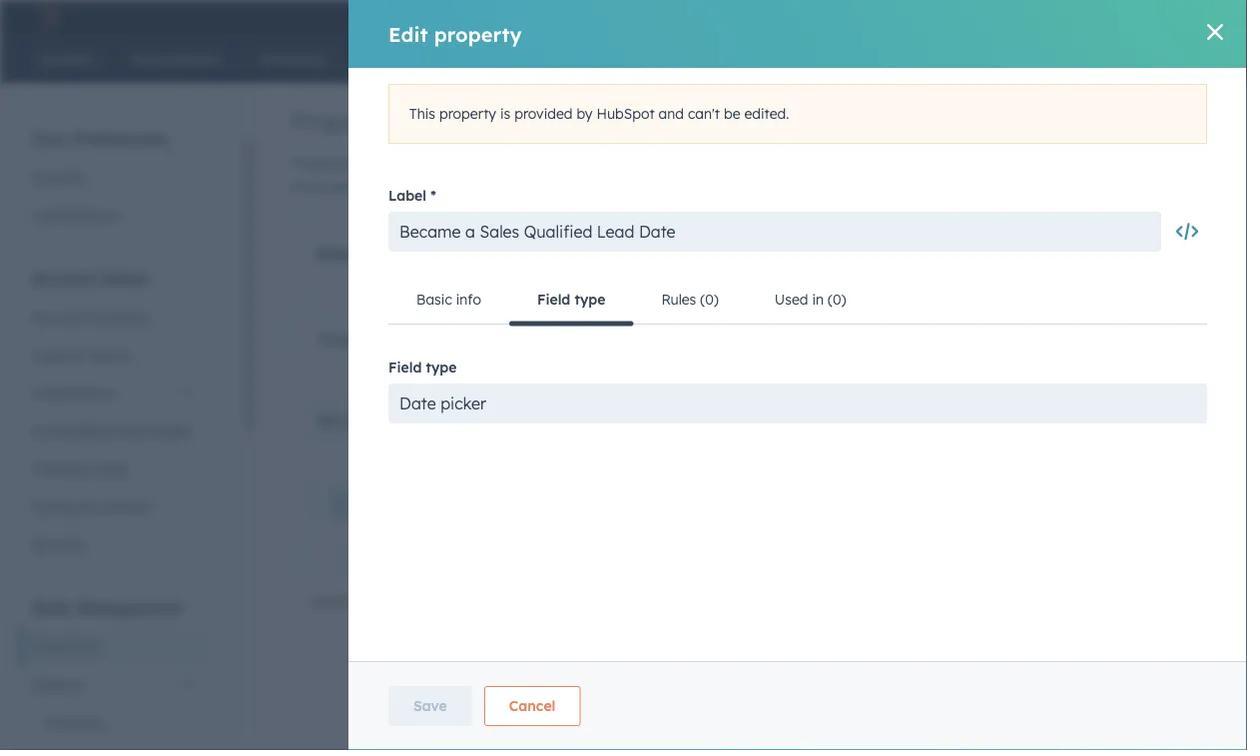 Task type: vqa. For each thing, say whether or not it's contained in the screenshot.
select
yes



Task type: locate. For each thing, give the bounding box(es) containing it.
0 vertical spatial account
[[32, 268, 97, 288]]

0 vertical spatial properties
[[1108, 120, 1179, 137]]

1 vertical spatial property
[[1122, 414, 1171, 429]]

settings
[[1124, 245, 1179, 262]]

all left field
[[630, 412, 648, 429]]

property
[[564, 331, 621, 348], [1122, 414, 1171, 429]]

0 vertical spatial &
[[73, 346, 83, 364]]

tab list containing properties (171)
[[291, 315, 998, 365]]

marketplace downloads
[[32, 422, 191, 440]]

lead
[[385, 179, 418, 196], [529, 414, 569, 434]]

1 vertical spatial lead
[[529, 414, 569, 434]]

to right go
[[1041, 245, 1055, 262]]

0 horizontal spatial all
[[519, 412, 537, 429]]

conditional property logic link
[[455, 316, 684, 364]]

contacts
[[1060, 245, 1120, 262]]

to
[[423, 155, 436, 172], [1041, 245, 1055, 262]]

upgrade link
[[839, 5, 864, 26]]

all inside 'popup button'
[[765, 413, 783, 430]]

contacts link
[[20, 704, 209, 742]]

a left sales
[[520, 394, 530, 414]]

all left groups
[[519, 412, 537, 429]]

go to contacts settings
[[1017, 245, 1179, 262]]

logic
[[625, 331, 656, 348]]

1 horizontal spatial data
[[909, 120, 943, 137]]

account up users
[[32, 308, 86, 326]]

data for data quality
[[909, 120, 943, 137]]

0 vertical spatial data
[[909, 120, 943, 137]]

property for conditional
[[564, 331, 621, 348]]

1 horizontal spatial all
[[630, 412, 648, 429]]

1 vertical spatial properties
[[1078, 155, 1145, 172]]

help image
[[960, 9, 978, 27]]

a left contact at the top of page
[[933, 155, 942, 172]]

your preferences element
[[20, 127, 209, 234]]

management
[[76, 598, 182, 618]]

are
[[362, 155, 384, 172]]

account inside account defaults 'link'
[[32, 308, 86, 326]]

0 vertical spatial a
[[933, 155, 942, 172]]

2 horizontal spatial all
[[765, 413, 783, 430]]

property left logic
[[564, 331, 621, 348]]

0 horizontal spatial lead
[[385, 179, 418, 196]]

menu item left help popup button
[[904, 0, 950, 32]]

it!
[[1166, 7, 1177, 24]]

1 horizontal spatial to
[[1041, 245, 1055, 262]]

integrations button
[[20, 374, 209, 412]]

sales
[[535, 394, 577, 414]]

Search search field
[[307, 401, 507, 441]]

export all properties button
[[1012, 109, 1204, 149]]

& right users
[[73, 346, 83, 364]]

3 menu item from the left
[[988, 0, 1017, 32]]

integrations
[[32, 384, 114, 402]]

all
[[1087, 120, 1104, 137]]

marketplace
[[32, 422, 114, 440]]

data inside 'button'
[[909, 120, 943, 137]]

vhs can fix it!
[[1090, 7, 1177, 24]]

code
[[92, 460, 126, 478]]

property right the create
[[1122, 414, 1171, 429]]

tab panel containing all groups
[[291, 364, 1245, 642]]

properties left (171)
[[320, 331, 391, 348]]

1 horizontal spatial a
[[933, 155, 942, 172]]

notifications image
[[1027, 9, 1045, 27]]

2 menu item from the left
[[904, 0, 950, 32]]

properties left (0)
[[879, 331, 946, 348]]

data
[[909, 120, 943, 137], [32, 598, 71, 618]]

menu item right help popup button
[[988, 0, 1017, 32]]

to right used
[[423, 155, 436, 172]]

1 horizontal spatial lead
[[529, 414, 569, 434]]

for
[[844, 155, 866, 172]]

security link
[[20, 526, 209, 564]]

objects button
[[20, 666, 209, 704]]

1 horizontal spatial &
[[84, 498, 94, 515]]

menu item
[[866, 0, 904, 32], [904, 0, 950, 32], [988, 0, 1017, 32]]

an
[[369, 244, 389, 264]]

help button
[[952, 0, 986, 32]]

hubspot image
[[36, 4, 60, 28]]

privacy
[[32, 498, 80, 515]]

a
[[933, 155, 942, 172], [520, 394, 530, 414]]

data quality
[[909, 120, 999, 137]]

tab list
[[291, 315, 998, 365]]

0 horizontal spatial data
[[32, 598, 71, 618]]

notifications
[[32, 206, 117, 224]]

properties up the "like" in the right of the page
[[1108, 120, 1179, 137]]

tab panel
[[291, 364, 1245, 642]]

1 vertical spatial &
[[84, 498, 94, 515]]

hubspot.
[[779, 155, 840, 172]]

2 account from the top
[[32, 308, 86, 326]]

properties up first
[[291, 155, 358, 172]]

archived properties (0)
[[818, 331, 969, 348]]

notifications link
[[20, 196, 209, 234]]

2 vertical spatial properties
[[571, 244, 648, 264]]

tracking
[[32, 460, 88, 478]]

create
[[1081, 414, 1119, 429]]

all for all users
[[765, 413, 783, 430]]

lead inside properties are used to collect and store information about your records in hubspot. for example, a contact might have properties like first name or lead status.
[[385, 179, 418, 196]]

all users
[[765, 413, 824, 430]]

and
[[487, 155, 512, 172]]

upgrade image
[[842, 8, 860, 26]]

properties inside properties are used to collect and store information about your records in hubspot. for example, a contact might have properties like first name or lead status.
[[1078, 155, 1145, 172]]

1 account from the top
[[32, 268, 97, 288]]

0 horizontal spatial a
[[520, 394, 530, 414]]

all left users
[[765, 413, 783, 430]]

0 horizontal spatial to
[[423, 155, 436, 172]]

setup
[[101, 268, 148, 288]]

menu item right upgrade link
[[866, 0, 904, 32]]

1 horizontal spatial property
[[1122, 414, 1171, 429]]

contact
[[946, 155, 996, 172]]

contact properties button
[[496, 234, 747, 274]]

properties right contact at the top of the page
[[571, 244, 648, 264]]

records
[[710, 155, 759, 172]]

0 vertical spatial lead
[[385, 179, 418, 196]]

0 horizontal spatial property
[[564, 331, 621, 348]]

properties (171)
[[320, 331, 427, 348]]

tracking code
[[32, 460, 126, 478]]

preferences
[[74, 128, 167, 148]]

account up the account defaults in the left top of the page
[[32, 268, 97, 288]]

properties down export all properties button
[[1078, 155, 1145, 172]]

0 vertical spatial property
[[564, 331, 621, 348]]

date
[[574, 414, 612, 434]]

account for account defaults
[[32, 308, 86, 326]]

0 vertical spatial to
[[423, 155, 436, 172]]

or
[[368, 179, 382, 196]]

data down security
[[32, 598, 71, 618]]

all groups
[[519, 412, 590, 429]]

create property
[[1081, 414, 1171, 429]]

tracking code link
[[20, 450, 209, 488]]

account defaults
[[32, 308, 145, 326]]

&
[[73, 346, 83, 364], [84, 498, 94, 515]]

all groups button
[[507, 401, 617, 441]]

1 vertical spatial account
[[32, 308, 86, 326]]

privacy & consent link
[[20, 488, 209, 526]]

downloads
[[118, 422, 191, 440]]

property inside button
[[1122, 414, 1171, 429]]

eloise francis image
[[1069, 7, 1087, 25]]

data up example,
[[909, 120, 943, 137]]

properties up the objects on the bottom left
[[32, 638, 99, 655]]

properties are used to collect and store information about your records in hubspot. for example, a contact might have properties like first name or lead status.
[[291, 155, 1171, 196]]

1 vertical spatial a
[[520, 394, 530, 414]]

0 horizontal spatial &
[[73, 346, 83, 364]]

all for all field types
[[630, 412, 648, 429]]

objects
[[32, 676, 82, 693]]

1 vertical spatial data
[[32, 598, 71, 618]]

all
[[519, 412, 537, 429], [630, 412, 648, 429], [765, 413, 783, 430]]

& right privacy
[[84, 498, 94, 515]]

properties inside data management element
[[32, 638, 99, 655]]



Task type: describe. For each thing, give the bounding box(es) containing it.
vhs
[[1090, 7, 1117, 24]]

quality
[[947, 120, 999, 137]]

privacy & consent
[[32, 498, 152, 515]]

general
[[32, 168, 83, 186]]

create property button
[[1064, 406, 1188, 438]]

status.
[[422, 179, 468, 196]]

data management element
[[20, 597, 209, 750]]

notifications button
[[1019, 0, 1053, 32]]

go
[[1017, 245, 1037, 262]]

users
[[787, 413, 824, 430]]

name
[[324, 179, 364, 196]]

archived properties (0) link
[[789, 316, 997, 364]]

example,
[[870, 155, 929, 172]]

store
[[516, 155, 549, 172]]

export all properties
[[1037, 120, 1179, 137]]

a inside properties are used to collect and store information about your records in hubspot. for example, a contact might have properties like first name or lead status.
[[933, 155, 942, 172]]

like
[[1149, 155, 1171, 172]]

properties link
[[20, 628, 209, 666]]

archived
[[818, 331, 875, 348]]

vhs can fix it! button
[[1057, 0, 1207, 32]]

& for privacy
[[84, 498, 94, 515]]

search button
[[1181, 42, 1215, 76]]

all for all groups
[[519, 412, 537, 429]]

conditional
[[484, 331, 560, 348]]

object:
[[394, 244, 448, 264]]

& for users
[[73, 346, 83, 364]]

used
[[388, 155, 419, 172]]

teams
[[87, 346, 129, 364]]

1 menu item from the left
[[866, 0, 904, 32]]

can
[[1121, 7, 1143, 24]]

select
[[316, 244, 364, 264]]

properties inside properties are used to collect and store information about your records in hubspot. for example, a contact might have properties like first name or lead status.
[[291, 155, 358, 172]]

properties inside "link"
[[879, 331, 946, 348]]

account setup element
[[20, 267, 209, 564]]

account for account setup
[[32, 268, 97, 288]]

field
[[652, 412, 683, 429]]

about
[[634, 155, 673, 172]]

marketplace downloads link
[[20, 412, 209, 450]]

data quality button
[[868, 109, 1000, 149]]

to inside properties are used to collect and store information about your records in hubspot. for example, a contact might have properties like first name or lead status.
[[423, 155, 436, 172]]

have
[[1042, 155, 1074, 172]]

properties inside popup button
[[571, 244, 648, 264]]

information
[[553, 155, 630, 172]]

property for create
[[1122, 414, 1171, 429]]

all users button
[[752, 401, 851, 443]]

(0)
[[950, 331, 969, 348]]

might
[[1000, 155, 1038, 172]]

fix
[[1147, 7, 1162, 24]]

a inside 'became a sales qualified lead date'
[[520, 394, 530, 414]]

data for data management
[[32, 598, 71, 618]]

vhs can fix it! menu
[[837, 0, 1209, 32]]

properties inside button
[[1108, 120, 1179, 137]]

(171)
[[395, 331, 427, 348]]

groups
[[542, 412, 590, 429]]

contact properties
[[507, 244, 648, 264]]

lead inside 'became a sales qualified lead date'
[[529, 414, 569, 434]]

Search HubSpot search field
[[952, 42, 1197, 76]]

types
[[687, 412, 725, 429]]

clear input image
[[474, 416, 490, 432]]

users
[[32, 346, 69, 364]]

go to contacts settings button
[[1017, 245, 1179, 262]]

your preferences
[[32, 128, 167, 148]]

defaults
[[90, 308, 145, 326]]

select an object:
[[316, 244, 448, 264]]

users & teams link
[[20, 336, 209, 374]]

collect
[[440, 155, 483, 172]]

became
[[451, 394, 515, 414]]

all field types
[[630, 412, 725, 429]]

users & teams
[[32, 346, 129, 364]]

your
[[677, 155, 707, 172]]

search image
[[1191, 52, 1205, 66]]

contact
[[507, 244, 566, 264]]

contacts
[[44, 714, 103, 731]]

properties up "are"
[[291, 106, 406, 136]]

conditional property logic
[[484, 331, 656, 348]]

first
[[291, 179, 320, 196]]

all field types button
[[617, 401, 752, 441]]

account setup
[[32, 268, 148, 288]]

account defaults link
[[20, 298, 209, 336]]

1 vertical spatial to
[[1041, 245, 1055, 262]]

became a sales qualified lead date
[[451, 394, 612, 434]]

security
[[32, 536, 86, 553]]

properties (171) link
[[292, 316, 455, 364]]

data management
[[32, 598, 182, 618]]

consent
[[98, 498, 152, 515]]

general link
[[20, 158, 209, 196]]

hubspot link
[[24, 4, 75, 28]]



